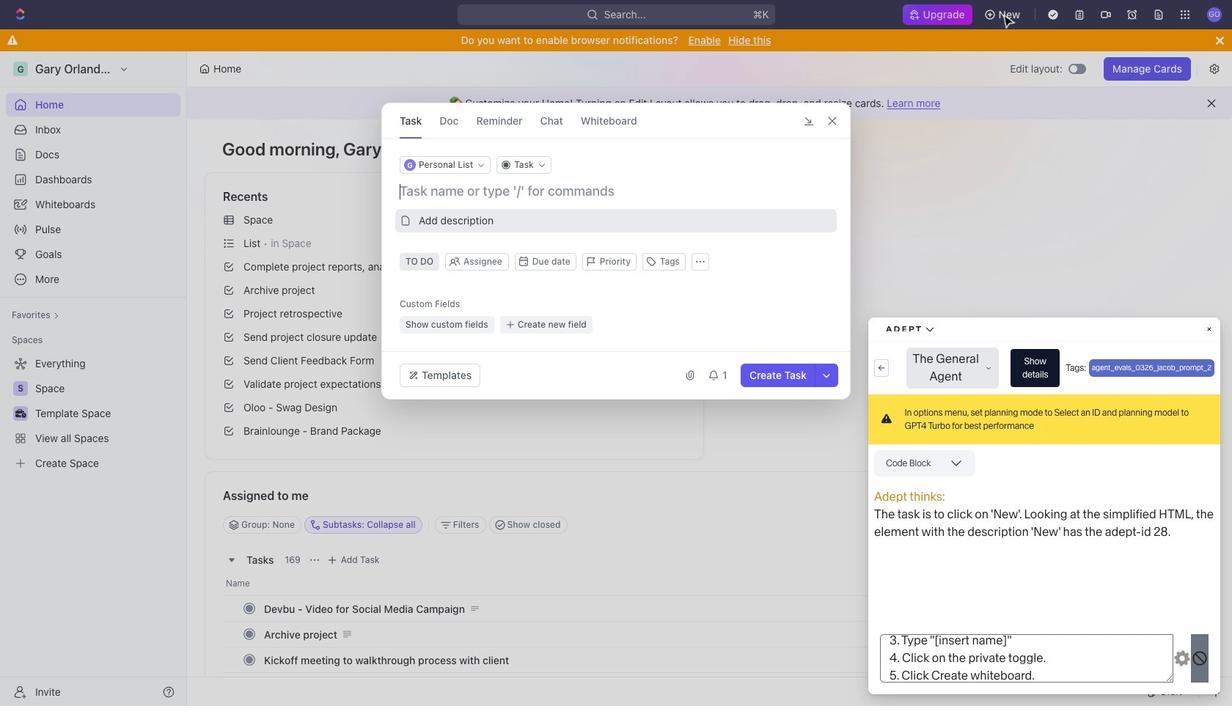 Task type: describe. For each thing, give the bounding box(es) containing it.
sidebar navigation
[[0, 51, 187, 706]]

Search tasks... text field
[[992, 514, 1138, 536]]



Task type: locate. For each thing, give the bounding box(es) containing it.
tree inside the sidebar navigation
[[6, 352, 180, 475]]

dialog
[[381, 103, 851, 400]]

tree
[[6, 352, 180, 475]]

Task name or type '/' for commands text field
[[400, 183, 836, 200]]

alert
[[187, 87, 1232, 120]]



Task type: vqa. For each thing, say whether or not it's contained in the screenshot.
"Tree"
yes



